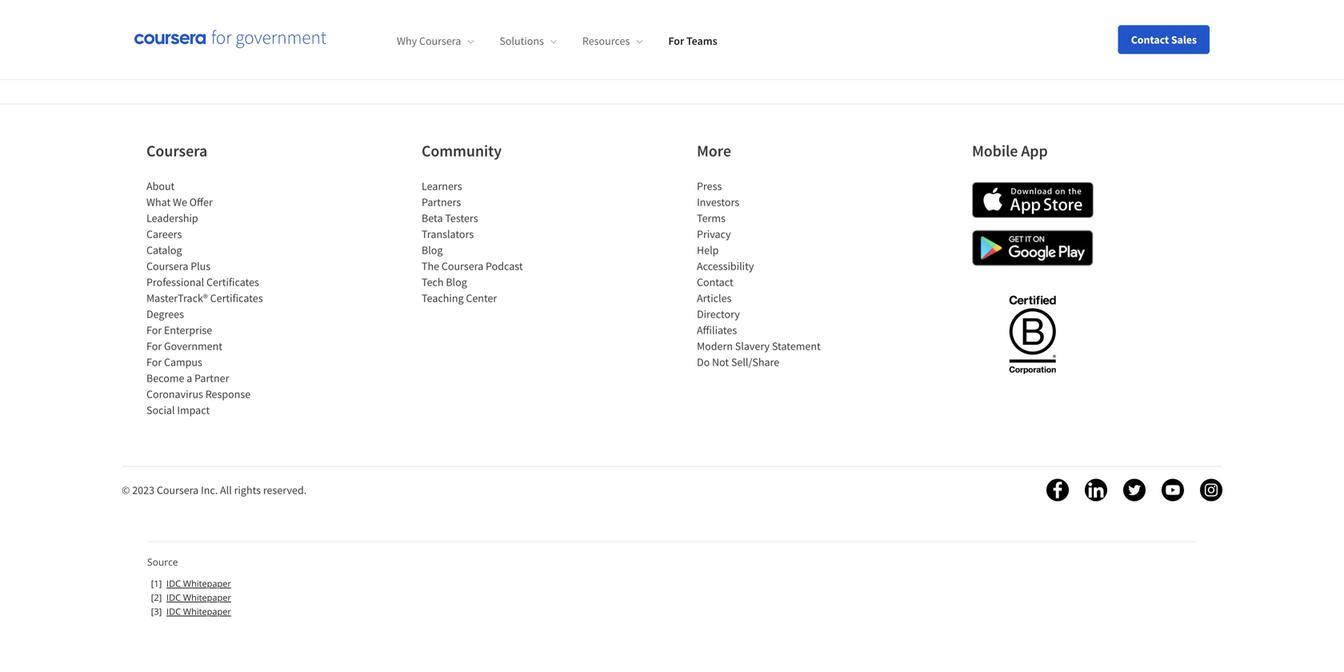 Task type: describe. For each thing, give the bounding box(es) containing it.
teams
[[686, 34, 717, 48]]

coursera plus link
[[146, 259, 211, 273]]

partner
[[194, 371, 229, 385]]

directory link
[[697, 307, 740, 321]]

center
[[466, 291, 497, 305]]

mobile app
[[972, 141, 1048, 161]]

1 idc from the top
[[166, 577, 181, 589]]

slavery
[[735, 339, 770, 353]]

partners
[[422, 195, 461, 209]]

modern
[[697, 339, 733, 353]]

all
[[220, 483, 232, 497]]

do not sell/share link
[[697, 355, 779, 369]]

source
[[147, 555, 178, 568]]

podcast
[[486, 259, 523, 273]]

learners
[[422, 179, 462, 193]]

leadership link
[[146, 211, 198, 225]]

sales
[[1171, 32, 1197, 47]]

investors link
[[697, 195, 739, 209]]

mastertrack® certificates link
[[146, 291, 263, 305]]

coursera for government image
[[134, 30, 326, 49]]

enterprise
[[164, 323, 212, 337]]

mobile
[[972, 141, 1018, 161]]

not
[[712, 355, 729, 369]]

solutions link
[[500, 34, 557, 48]]

articles
[[697, 291, 732, 305]]

rights
[[234, 483, 261, 497]]

contact inside button
[[1131, 32, 1169, 47]]

coronavirus response link
[[146, 387, 251, 401]]

terms link
[[697, 211, 726, 225]]

© 2023 coursera inc. all rights reserved.
[[122, 483, 307, 497]]

teaching
[[422, 291, 464, 305]]

investors
[[697, 195, 739, 209]]

coursera left inc.
[[157, 483, 199, 497]]

for teams link
[[668, 34, 717, 48]]

about link
[[146, 179, 175, 193]]

get it on google play image
[[972, 230, 1094, 266]]

social impact link
[[146, 403, 210, 417]]

careers link
[[146, 227, 182, 241]]

2 idc from the top
[[166, 591, 181, 603]]

solutions
[[500, 34, 544, 48]]

professional certificates link
[[146, 275, 259, 289]]

app
[[1021, 141, 1048, 161]]

catalog
[[146, 243, 182, 257]]

do
[[697, 355, 710, 369]]

resources link
[[582, 34, 643, 48]]

why coursera link
[[397, 34, 474, 48]]

statement
[[772, 339, 821, 353]]

coursera right why
[[419, 34, 461, 48]]

1 whitepaper from the top
[[183, 577, 231, 589]]

more
[[697, 141, 731, 161]]

affiliates link
[[697, 323, 737, 337]]

become
[[146, 371, 184, 385]]

privacy link
[[697, 227, 731, 241]]

0 vertical spatial certificates
[[206, 275, 259, 289]]

impact
[[177, 403, 210, 417]]

translators
[[422, 227, 474, 241]]

2023
[[132, 483, 154, 497]]

help
[[697, 243, 719, 257]]

contact inside press investors terms privacy help accessibility contact articles directory affiliates modern slavery statement do not sell/share
[[697, 275, 733, 289]]

for left the teams
[[668, 34, 684, 48]]

accessibility
[[697, 259, 754, 273]]

for campus link
[[146, 355, 202, 369]]

tech blog link
[[422, 275, 467, 289]]

plus
[[191, 259, 211, 273]]

coursera linkedin image
[[1085, 479, 1107, 501]]

terms
[[697, 211, 726, 225]]

coursera twitter image
[[1123, 479, 1146, 501]]

modern slavery statement link
[[697, 339, 821, 353]]

1 vertical spatial certificates
[[210, 291, 263, 305]]

coursera youtube image
[[1162, 479, 1184, 501]]

affiliates
[[697, 323, 737, 337]]



Task type: locate. For each thing, give the bounding box(es) containing it.
download on the app store image
[[972, 182, 1094, 218]]

blog up teaching center link
[[446, 275, 467, 289]]

coursera down the catalog
[[146, 259, 188, 273]]

2 horizontal spatial list
[[697, 178, 833, 370]]

list for coursera
[[146, 178, 282, 418]]

1 horizontal spatial list
[[422, 178, 558, 306]]

1 vertical spatial blog
[[446, 275, 467, 289]]

careers
[[146, 227, 182, 241]]

1 horizontal spatial blog
[[446, 275, 467, 289]]

list for more
[[697, 178, 833, 370]]

articles link
[[697, 291, 732, 305]]

blog link
[[422, 243, 443, 257]]

the
[[422, 259, 439, 273]]

coursera up about
[[146, 141, 207, 161]]

beta testers link
[[422, 211, 478, 225]]

for government link
[[146, 339, 222, 353]]

beta
[[422, 211, 443, 225]]

press
[[697, 179, 722, 193]]

offer
[[189, 195, 213, 209]]

3 whitepaper from the top
[[183, 605, 231, 617]]

become a partner link
[[146, 371, 229, 385]]

for teams
[[668, 34, 717, 48]]

catalog link
[[146, 243, 182, 257]]

partners link
[[422, 195, 461, 209]]

certificates
[[206, 275, 259, 289], [210, 291, 263, 305]]

government
[[164, 339, 222, 353]]

coursera instagram image
[[1200, 479, 1222, 501]]

contact left 'sales'
[[1131, 32, 1169, 47]]

press link
[[697, 179, 722, 193]]

0 horizontal spatial list
[[146, 178, 282, 418]]

for up for campus link
[[146, 339, 162, 353]]

1 vertical spatial idc
[[166, 591, 181, 603]]

coronavirus
[[146, 387, 203, 401]]

contact up articles link
[[697, 275, 733, 289]]

1 horizontal spatial contact
[[1131, 32, 1169, 47]]

3 idc from the top
[[166, 605, 181, 617]]

coursera up tech blog link
[[442, 259, 483, 273]]

contact sales button
[[1118, 25, 1210, 54]]

coursera inside learners partners beta testers translators blog the coursera podcast tech blog teaching center
[[442, 259, 483, 273]]

2 idc whitepaper link from the top
[[166, 591, 231, 603]]

2 list from the left
[[422, 178, 558, 306]]

0 vertical spatial blog
[[422, 243, 443, 257]]

help link
[[697, 243, 719, 257]]

for up become
[[146, 355, 162, 369]]

degrees link
[[146, 307, 184, 321]]

learners link
[[422, 179, 462, 193]]

0 vertical spatial idc
[[166, 577, 181, 589]]

for
[[668, 34, 684, 48], [146, 323, 162, 337], [146, 339, 162, 353], [146, 355, 162, 369]]

0 horizontal spatial contact
[[697, 275, 733, 289]]

1 vertical spatial contact
[[697, 275, 733, 289]]

blog up the
[[422, 243, 443, 257]]

response
[[205, 387, 251, 401]]

list
[[146, 178, 282, 418], [422, 178, 558, 306], [697, 178, 833, 370]]

a
[[187, 371, 192, 385]]

teaching center link
[[422, 291, 497, 305]]

1 vertical spatial whitepaper
[[183, 591, 231, 603]]

3 list from the left
[[697, 178, 833, 370]]

for down degrees
[[146, 323, 162, 337]]

learners partners beta testers translators blog the coursera podcast tech blog teaching center
[[422, 179, 523, 305]]

inc.
[[201, 483, 218, 497]]

0 vertical spatial contact
[[1131, 32, 1169, 47]]

press investors terms privacy help accessibility contact articles directory affiliates modern slavery statement do not sell/share
[[697, 179, 821, 369]]

2 vertical spatial idc
[[166, 605, 181, 617]]

3 idc whitepaper link from the top
[[166, 605, 231, 617]]

degrees
[[146, 307, 184, 321]]

translators link
[[422, 227, 474, 241]]

2 whitepaper from the top
[[183, 591, 231, 603]]

coursera inside about what we offer leadership careers catalog coursera plus professional certificates mastertrack® certificates degrees for enterprise for government for campus become a partner coronavirus response social impact
[[146, 259, 188, 273]]

campus
[[164, 355, 202, 369]]

list containing press
[[697, 178, 833, 370]]

2 vertical spatial whitepaper
[[183, 605, 231, 617]]

about what we offer leadership careers catalog coursera plus professional certificates mastertrack® certificates degrees for enterprise for government for campus become a partner coronavirus response social impact
[[146, 179, 263, 417]]

list containing about
[[146, 178, 282, 418]]

blog
[[422, 243, 443, 257], [446, 275, 467, 289]]

idc whitepaper link
[[166, 577, 231, 589], [166, 591, 231, 603], [166, 605, 231, 617]]

professional
[[146, 275, 204, 289]]

directory
[[697, 307, 740, 321]]

we
[[173, 195, 187, 209]]

logo of certified b corporation image
[[1000, 286, 1065, 382]]

why
[[397, 34, 417, 48]]

sell/share
[[731, 355, 779, 369]]

coursera facebook image
[[1046, 479, 1069, 501]]

certificates down the professional certificates link
[[210, 291, 263, 305]]

tech
[[422, 275, 444, 289]]

idc whitepaper idc whitepaper idc whitepaper
[[166, 577, 231, 617]]

contact
[[1131, 32, 1169, 47], [697, 275, 733, 289]]

0 vertical spatial whitepaper
[[183, 577, 231, 589]]

what we offer link
[[146, 195, 213, 209]]

contact sales
[[1131, 32, 1197, 47]]

mastertrack®
[[146, 291, 208, 305]]

privacy
[[697, 227, 731, 241]]

0 vertical spatial idc whitepaper link
[[166, 577, 231, 589]]

accessibility link
[[697, 259, 754, 273]]

why coursera
[[397, 34, 461, 48]]

resources
[[582, 34, 630, 48]]

idc
[[166, 577, 181, 589], [166, 591, 181, 603], [166, 605, 181, 617]]

certificates up mastertrack® certificates link
[[206, 275, 259, 289]]

social
[[146, 403, 175, 417]]

1 idc whitepaper link from the top
[[166, 577, 231, 589]]

community
[[422, 141, 502, 161]]

the coursera podcast link
[[422, 259, 523, 273]]

1 list from the left
[[146, 178, 282, 418]]

about
[[146, 179, 175, 193]]

contact link
[[697, 275, 733, 289]]

reserved.
[[263, 483, 307, 497]]

list containing learners
[[422, 178, 558, 306]]

2 vertical spatial idc whitepaper link
[[166, 605, 231, 617]]

©
[[122, 483, 130, 497]]

0 horizontal spatial blog
[[422, 243, 443, 257]]

testers
[[445, 211, 478, 225]]

what
[[146, 195, 171, 209]]

list for community
[[422, 178, 558, 306]]

1 vertical spatial idc whitepaper link
[[166, 591, 231, 603]]

leadership
[[146, 211, 198, 225]]

for enterprise link
[[146, 323, 212, 337]]



Task type: vqa. For each thing, say whether or not it's contained in the screenshot.
list containing About
yes



